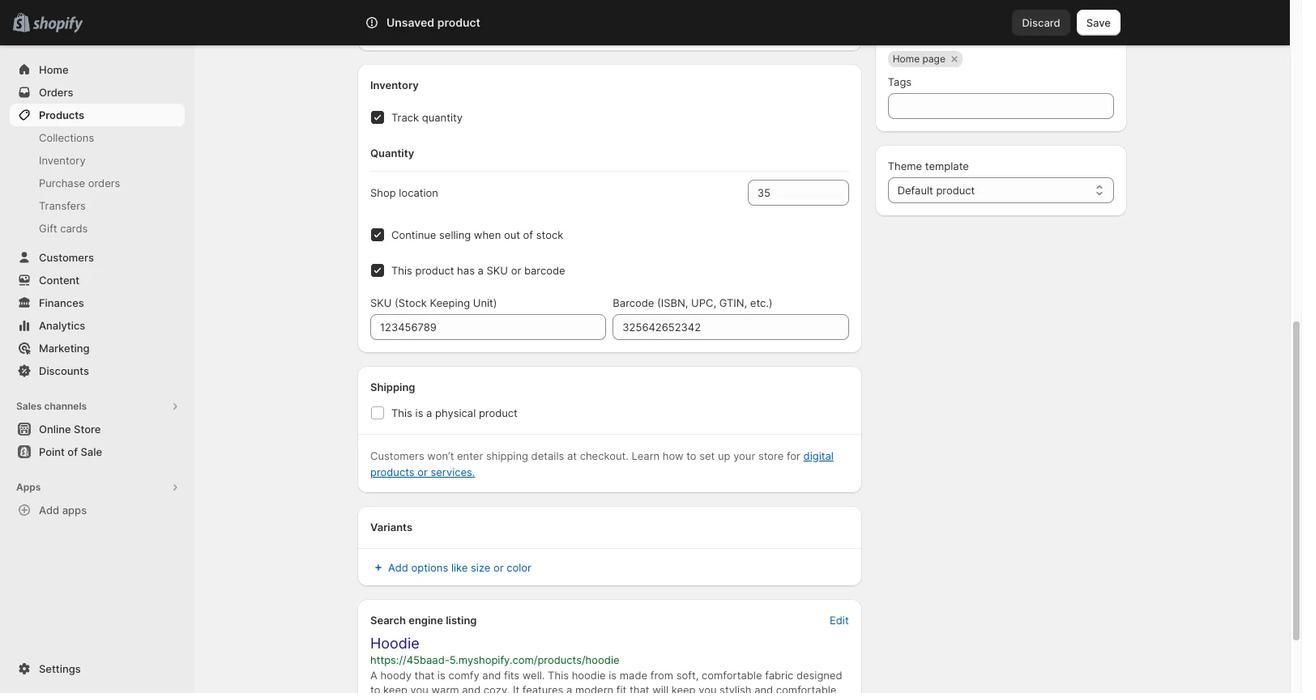 Task type: vqa. For each thing, say whether or not it's contained in the screenshot.
'your' inside Settings dialog
no



Task type: locate. For each thing, give the bounding box(es) containing it.
1 horizontal spatial add
[[388, 562, 408, 575]]

home for home page
[[893, 53, 920, 65]]

default
[[898, 184, 933, 197]]

comfy
[[448, 669, 479, 682]]

that
[[415, 669, 435, 682], [630, 684, 650, 694]]

well.
[[523, 669, 545, 682]]

sku left (stock
[[370, 297, 392, 310]]

1 vertical spatial this
[[391, 407, 412, 420]]

customers up products
[[370, 450, 424, 463]]

a
[[478, 264, 484, 277], [426, 407, 432, 420], [566, 684, 572, 694]]

discounts link
[[10, 360, 185, 383]]

1 vertical spatial customers
[[370, 450, 424, 463]]

online
[[39, 423, 71, 436]]

product down the template
[[936, 184, 975, 197]]

1 vertical spatial inventory
[[39, 154, 86, 167]]

orders
[[88, 177, 120, 190]]

hoody
[[380, 669, 412, 682]]

product for default
[[936, 184, 975, 197]]

1 keep from the left
[[383, 684, 408, 694]]

to
[[687, 450, 697, 463], [370, 684, 380, 694]]

and up cozy.
[[482, 669, 501, 682]]

0 vertical spatial to
[[687, 450, 697, 463]]

products
[[39, 109, 84, 122]]

1 vertical spatial sku
[[370, 297, 392, 310]]

0 vertical spatial customers
[[39, 251, 94, 264]]

is up warm
[[438, 669, 446, 682]]

details
[[531, 450, 564, 463]]

of inside point of sale link
[[68, 446, 78, 459]]

keep
[[383, 684, 408, 694], [672, 684, 696, 694]]

search up hoodie
[[370, 614, 406, 627]]

2 vertical spatial a
[[566, 684, 572, 694]]

out
[[504, 229, 520, 242]]

track
[[391, 111, 419, 124]]

is up fit
[[609, 669, 617, 682]]

customers up content at left top
[[39, 251, 94, 264]]

physical
[[435, 407, 476, 420]]

how
[[663, 450, 684, 463]]

0 horizontal spatial customers
[[39, 251, 94, 264]]

shop
[[370, 186, 396, 199]]

hoodie https://45baad-5.myshopify.com/products/hoodie a hoody that is comfy and fits well. this hoodie is made from soft, comfortable fabric designed to keep you warm and cozy. it features a modern fit that will keep you stylish and comfortabl
[[370, 635, 843, 694]]

made
[[620, 669, 648, 682]]

1 horizontal spatial keep
[[672, 684, 696, 694]]

you down soft,
[[699, 684, 717, 694]]

home link
[[10, 58, 185, 81]]

content
[[39, 274, 80, 287]]

add options like size or color
[[388, 562, 532, 575]]

0 horizontal spatial keep
[[383, 684, 408, 694]]

1 horizontal spatial and
[[482, 669, 501, 682]]

product left has
[[415, 264, 454, 277]]

1 vertical spatial or
[[418, 466, 428, 479]]

designed
[[797, 669, 843, 682]]

0 horizontal spatial inventory
[[39, 154, 86, 167]]

2 vertical spatial this
[[548, 669, 569, 682]]

collections link
[[10, 126, 185, 149]]

this is a physical product
[[391, 407, 518, 420]]

you
[[411, 684, 429, 694], [699, 684, 717, 694]]

home inside 'link'
[[39, 63, 69, 76]]

2 horizontal spatial and
[[755, 684, 773, 694]]

listing
[[446, 614, 477, 627]]

product right unsaved
[[437, 15, 481, 29]]

1 horizontal spatial customers
[[370, 450, 424, 463]]

None number field
[[748, 180, 825, 206]]

0 horizontal spatial a
[[426, 407, 432, 420]]

0 horizontal spatial you
[[411, 684, 429, 694]]

this up features
[[548, 669, 569, 682]]

that down made
[[630, 684, 650, 694]]

add for add options like size or color
[[388, 562, 408, 575]]

of right out
[[523, 229, 533, 242]]

0 horizontal spatial to
[[370, 684, 380, 694]]

purchase orders
[[39, 177, 120, 190]]

0 horizontal spatial or
[[418, 466, 428, 479]]

inventory
[[370, 79, 419, 92], [39, 154, 86, 167]]

shop location
[[370, 186, 438, 199]]

(stock
[[395, 297, 427, 310]]

finances
[[39, 297, 84, 310]]

checkout.
[[580, 450, 629, 463]]

marketing
[[39, 342, 90, 355]]

save button
[[1077, 10, 1121, 36]]

finances link
[[10, 292, 185, 314]]

2 keep from the left
[[672, 684, 696, 694]]

gift
[[39, 222, 57, 235]]

soft,
[[676, 669, 699, 682]]

of
[[523, 229, 533, 242], [68, 446, 78, 459]]

add inside button
[[388, 562, 408, 575]]

and
[[482, 669, 501, 682], [462, 684, 481, 694], [755, 684, 773, 694]]

0 vertical spatial or
[[511, 264, 521, 277]]

2 horizontal spatial a
[[566, 684, 572, 694]]

home up orders
[[39, 63, 69, 76]]

keep down "hoody"
[[383, 684, 408, 694]]

home for home
[[39, 63, 69, 76]]

0 horizontal spatial add
[[39, 504, 59, 517]]

location
[[399, 186, 438, 199]]

1 vertical spatial to
[[370, 684, 380, 694]]

when
[[474, 229, 501, 242]]

you left warm
[[411, 684, 429, 694]]

etc.)
[[750, 297, 773, 310]]

1 horizontal spatial sku
[[487, 264, 508, 277]]

search inside button
[[437, 16, 471, 29]]

0 vertical spatial this
[[391, 264, 412, 277]]

and down comfy at the bottom left of page
[[462, 684, 481, 694]]

1 vertical spatial of
[[68, 446, 78, 459]]

store
[[758, 450, 784, 463]]

0 vertical spatial search
[[437, 16, 471, 29]]

marketing link
[[10, 337, 185, 360]]

to down a
[[370, 684, 380, 694]]

0 horizontal spatial search
[[370, 614, 406, 627]]

add apps button
[[10, 499, 185, 522]]

or left barcode
[[511, 264, 521, 277]]

transfers link
[[10, 195, 185, 217]]

purchase
[[39, 177, 85, 190]]

inventory link
[[10, 149, 185, 172]]

0 horizontal spatial that
[[415, 669, 435, 682]]

this up (stock
[[391, 264, 412, 277]]

0 vertical spatial inventory
[[370, 79, 419, 92]]

shipping
[[370, 381, 415, 394]]

0 vertical spatial a
[[478, 264, 484, 277]]

inventory up track
[[370, 79, 419, 92]]

0 vertical spatial add
[[39, 504, 59, 517]]

or right size
[[494, 562, 504, 575]]

inventory up the purchase
[[39, 154, 86, 167]]

of left sale
[[68, 446, 78, 459]]

point of sale button
[[0, 441, 195, 464]]

add left apps
[[39, 504, 59, 517]]

0 horizontal spatial home
[[39, 63, 69, 76]]

1 horizontal spatial you
[[699, 684, 717, 694]]

1 vertical spatial add
[[388, 562, 408, 575]]

hoodie
[[572, 669, 606, 682]]

1 horizontal spatial or
[[494, 562, 504, 575]]

this down "shipping"
[[391, 407, 412, 420]]

settings link
[[10, 658, 185, 681]]

quantity
[[370, 147, 414, 160]]

upc,
[[691, 297, 716, 310]]

enter
[[457, 450, 483, 463]]

Tags text field
[[888, 93, 1114, 119]]

channels
[[44, 400, 87, 413]]

this inside hoodie https://45baad-5.myshopify.com/products/hoodie a hoody that is comfy and fits well. this hoodie is made from soft, comfortable fabric designed to keep you warm and cozy. it features a modern fit that will keep you stylish and comfortabl
[[548, 669, 569, 682]]

this
[[391, 264, 412, 277], [391, 407, 412, 420], [548, 669, 569, 682]]

point of sale link
[[10, 441, 185, 464]]

2 vertical spatial or
[[494, 562, 504, 575]]

or down won't
[[418, 466, 428, 479]]

add left the options
[[388, 562, 408, 575]]

Barcode (ISBN, UPC, GTIN, etc.) text field
[[613, 314, 849, 340]]

barcode (isbn, upc, gtin, etc.)
[[613, 297, 773, 310]]

keeping
[[430, 297, 470, 310]]

and down fabric
[[755, 684, 773, 694]]

search right unsaved
[[437, 16, 471, 29]]

that down https://45baad-
[[415, 669, 435, 682]]

1 horizontal spatial that
[[630, 684, 650, 694]]

add inside button
[[39, 504, 59, 517]]

to left set
[[687, 450, 697, 463]]

for
[[787, 450, 801, 463]]

product for this
[[415, 264, 454, 277]]

1 vertical spatial search
[[370, 614, 406, 627]]

0 vertical spatial that
[[415, 669, 435, 682]]

shopify image
[[33, 17, 83, 33]]

1 horizontal spatial home
[[893, 53, 920, 65]]

0 horizontal spatial of
[[68, 446, 78, 459]]

1 horizontal spatial search
[[437, 16, 471, 29]]

keep down soft,
[[672, 684, 696, 694]]

home page
[[893, 53, 946, 65]]

is left physical
[[415, 407, 423, 420]]

a right has
[[478, 264, 484, 277]]

home up tags
[[893, 53, 920, 65]]

a down hoodie
[[566, 684, 572, 694]]

sales channels button
[[10, 395, 185, 418]]

a left physical
[[426, 407, 432, 420]]

sku right has
[[487, 264, 508, 277]]

gift cards link
[[10, 217, 185, 240]]

stock
[[536, 229, 563, 242]]

discounts
[[39, 365, 89, 378]]

apps
[[62, 504, 87, 517]]

1 horizontal spatial of
[[523, 229, 533, 242]]

5.myshopify.com/products/hoodie
[[450, 654, 620, 667]]

cozy.
[[484, 684, 510, 694]]

1 horizontal spatial inventory
[[370, 79, 419, 92]]

page
[[923, 53, 946, 65]]

size
[[471, 562, 491, 575]]

product
[[437, 15, 481, 29], [936, 184, 975, 197], [415, 264, 454, 277], [479, 407, 518, 420]]

barcode
[[524, 264, 565, 277]]

fits
[[504, 669, 520, 682]]

0 vertical spatial of
[[523, 229, 533, 242]]



Task type: describe. For each thing, give the bounding box(es) containing it.
sales
[[16, 400, 42, 413]]

this for this product has a sku or barcode
[[391, 264, 412, 277]]

customers for customers won't enter shipping details at checkout. learn how to set up your store for
[[370, 450, 424, 463]]

unsaved product
[[387, 15, 481, 29]]

2 you from the left
[[699, 684, 717, 694]]

save
[[1087, 16, 1111, 29]]

selling
[[439, 229, 471, 242]]

digital
[[804, 450, 834, 463]]

analytics link
[[10, 314, 185, 337]]

point
[[39, 446, 65, 459]]

1 horizontal spatial is
[[438, 669, 446, 682]]

like
[[451, 562, 468, 575]]

template
[[925, 160, 969, 173]]

warm
[[432, 684, 459, 694]]

digital products or services. link
[[370, 450, 834, 479]]

1 horizontal spatial to
[[687, 450, 697, 463]]

discard button
[[1013, 10, 1070, 36]]

fit
[[617, 684, 627, 694]]

or inside digital products or services.
[[418, 466, 428, 479]]

add apps
[[39, 504, 87, 517]]

barcode
[[613, 297, 654, 310]]

unit)
[[473, 297, 497, 310]]

options
[[411, 562, 448, 575]]

sale
[[81, 446, 102, 459]]

store
[[74, 423, 101, 436]]

won't
[[427, 450, 454, 463]]

sales channels
[[16, 400, 87, 413]]

up
[[718, 450, 731, 463]]

content link
[[10, 269, 185, 292]]

edit
[[830, 614, 849, 627]]

search for search
[[437, 16, 471, 29]]

0 vertical spatial sku
[[487, 264, 508, 277]]

or inside button
[[494, 562, 504, 575]]

products
[[370, 466, 415, 479]]

hoodie
[[370, 635, 420, 652]]

has
[[457, 264, 475, 277]]

will
[[653, 684, 669, 694]]

transfers
[[39, 199, 86, 212]]

products link
[[10, 104, 185, 126]]

customers won't enter shipping details at checkout. learn how to set up your store for
[[370, 450, 804, 463]]

fabric
[[765, 669, 794, 682]]

https://45baad-
[[370, 654, 450, 667]]

your
[[734, 450, 756, 463]]

search button
[[410, 10, 880, 36]]

gift cards
[[39, 222, 88, 235]]

engine
[[409, 614, 443, 627]]

to inside hoodie https://45baad-5.myshopify.com/products/hoodie a hoody that is comfy and fits well. this hoodie is made from soft, comfortable fabric designed to keep you warm and cozy. it features a modern fit that will keep you stylish and comfortabl
[[370, 684, 380, 694]]

variants
[[370, 521, 413, 534]]

point of sale
[[39, 446, 102, 459]]

0 horizontal spatial and
[[462, 684, 481, 694]]

0 horizontal spatial is
[[415, 407, 423, 420]]

1 horizontal spatial a
[[478, 264, 484, 277]]

2 horizontal spatial or
[[511, 264, 521, 277]]

digital products or services.
[[370, 450, 834, 479]]

tags
[[888, 75, 912, 88]]

product for unsaved
[[437, 15, 481, 29]]

1 you from the left
[[411, 684, 429, 694]]

1 vertical spatial a
[[426, 407, 432, 420]]

0 horizontal spatial sku
[[370, 297, 392, 310]]

theme
[[888, 160, 922, 173]]

online store
[[39, 423, 101, 436]]

discard
[[1022, 16, 1061, 29]]

set
[[700, 450, 715, 463]]

apps button
[[10, 477, 185, 499]]

online store button
[[0, 418, 195, 441]]

continue
[[391, 229, 436, 242]]

add for add apps
[[39, 504, 59, 517]]

learn
[[632, 450, 660, 463]]

(isbn,
[[657, 297, 688, 310]]

sku (stock keeping unit)
[[370, 297, 497, 310]]

a inside hoodie https://45baad-5.myshopify.com/products/hoodie a hoody that is comfy and fits well. this hoodie is made from soft, comfortable fabric designed to keep you warm and cozy. it features a modern fit that will keep you stylish and comfortabl
[[566, 684, 572, 694]]

modern
[[575, 684, 614, 694]]

analytics
[[39, 319, 85, 332]]

customers link
[[10, 246, 185, 269]]

add options like size or color button
[[361, 557, 541, 579]]

it
[[513, 684, 520, 694]]

orders link
[[10, 81, 185, 104]]

settings
[[39, 663, 81, 676]]

search for search engine listing
[[370, 614, 406, 627]]

2 horizontal spatial is
[[609, 669, 617, 682]]

theme template
[[888, 160, 969, 173]]

product right physical
[[479, 407, 518, 420]]

orders
[[39, 86, 73, 99]]

edit button
[[820, 609, 859, 632]]

SKU (Stock Keeping Unit) text field
[[370, 314, 606, 340]]

quantity
[[422, 111, 463, 124]]

purchase orders link
[[10, 172, 185, 195]]

at
[[567, 450, 577, 463]]

this for this is a physical product
[[391, 407, 412, 420]]

default product
[[898, 184, 975, 197]]

unsaved
[[387, 15, 435, 29]]

customers for customers
[[39, 251, 94, 264]]

color
[[507, 562, 532, 575]]

1 vertical spatial that
[[630, 684, 650, 694]]



